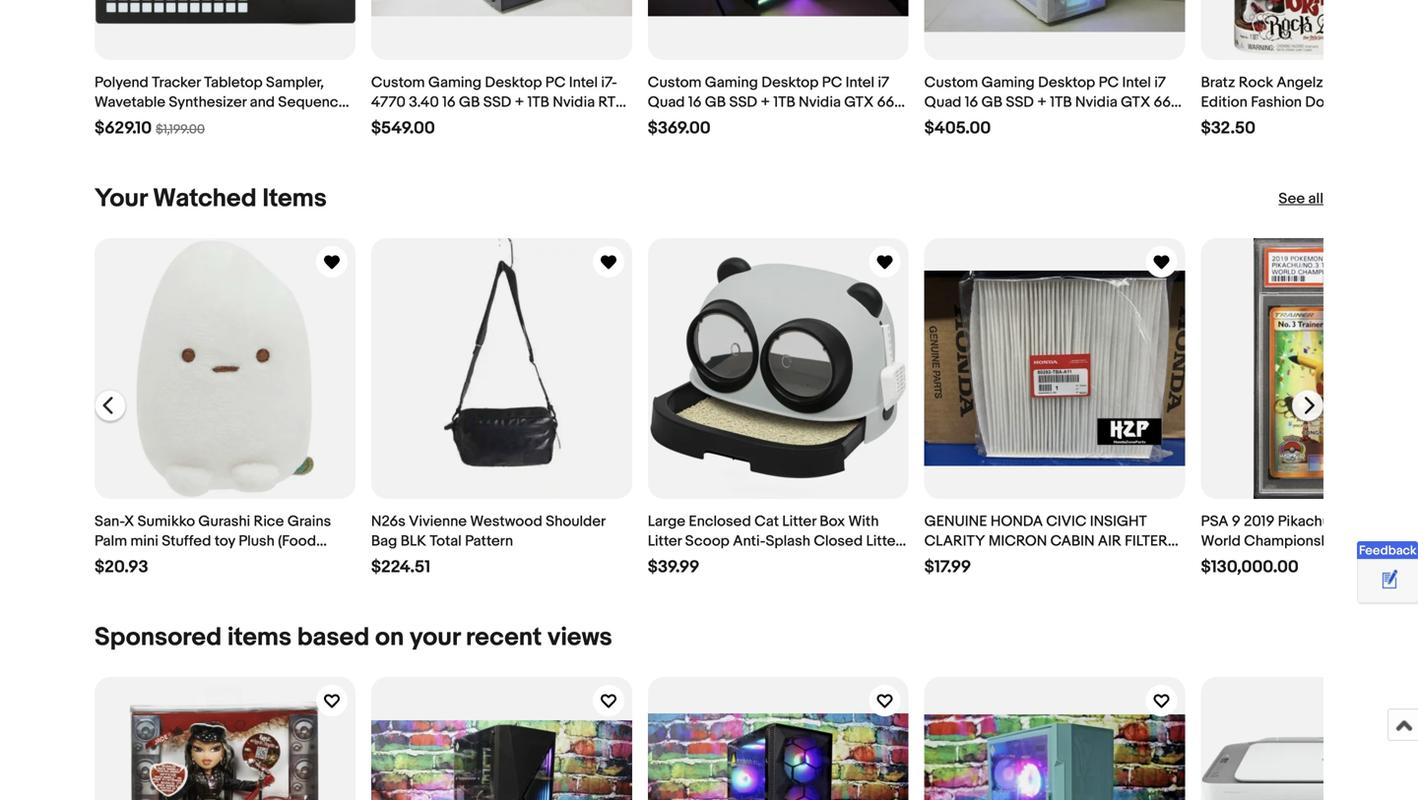 Task type: locate. For each thing, give the bounding box(es) containing it.
2 + from the left
[[761, 93, 770, 111]]

recent
[[466, 623, 542, 653]]

1 horizontal spatial intel
[[846, 74, 874, 91]]

0 horizontal spatial custom gaming desktop pc intel i7 quad 16 gb ssd + 1tb nvidia gtx 660 2 gb hdmi
[[648, 74, 904, 131]]

0 horizontal spatial quad
[[648, 93, 685, 111]]

2 quad from the left
[[924, 93, 962, 111]]

1 horizontal spatial pc
[[822, 74, 842, 91]]

3 + from the left
[[1037, 93, 1047, 111]]

1 horizontal spatial quad
[[924, 93, 962, 111]]

1 hdmi from the left
[[684, 113, 721, 131]]

large enclosed cat litter box with litter scoop anti-splash closed litter boxes
[[648, 513, 900, 570]]

2 custom from the left
[[648, 74, 702, 91]]

0 horizontal spatial 660
[[877, 93, 904, 111]]

1 ssd from the left
[[483, 93, 511, 111]]

1 horizontal spatial i7
[[1154, 74, 1166, 91]]

$405.00 text field
[[924, 118, 991, 139]]

2 custom gaming desktop pc intel i7 quad 16 gb ssd + 1tb nvidia gtx 660 2 gb hdmi from the left
[[924, 74, 1180, 131]]

gaming up $369.00
[[705, 74, 758, 91]]

insight
[[1090, 513, 1147, 531]]

0 horizontal spatial intel
[[569, 74, 598, 91]]

feedback
[[1359, 544, 1417, 559]]

16 for $405.00
[[965, 93, 978, 111]]

pattern
[[465, 533, 513, 550]]

filter
[[1125, 533, 1168, 550]]

1 horizontal spatial nvidia
[[799, 93, 841, 111]]

litter
[[782, 513, 816, 531], [648, 533, 682, 550], [866, 533, 900, 550]]

0 horizontal spatial hdmi
[[684, 113, 721, 131]]

i7 for $405.00
[[1154, 74, 1166, 91]]

1 1tb from the left
[[527, 93, 549, 111]]

1tb
[[527, 93, 549, 111], [773, 93, 795, 111], [1050, 93, 1072, 111]]

quad
[[648, 93, 685, 111], [924, 93, 962, 111]]

black
[[104, 113, 140, 131]]

your
[[95, 184, 147, 214]]

0 horizontal spatial 1tb
[[527, 93, 549, 111]]

2 horizontal spatial custom
[[924, 74, 978, 91]]

1 horizontal spatial 660
[[1154, 93, 1180, 111]]

custom gaming desktop pc intel i7- 4770 3.40 16 gb ssd + 1tb nvidia rtx 2060 6 gb
[[371, 74, 626, 131]]

watched
[[153, 184, 257, 214]]

palm
[[95, 533, 127, 550]]

0 horizontal spatial nvidia
[[553, 93, 595, 111]]

n26s
[[371, 513, 406, 531]]

1 horizontal spatial 16
[[688, 93, 702, 111]]

3 custom from the left
[[924, 74, 978, 91]]

gtx for $405.00
[[1121, 93, 1150, 111]]

pc for $369.00
[[822, 74, 842, 91]]

custom inside custom gaming desktop pc intel i7- 4770 3.40 16 gb ssd + 1tb nvidia rtx 2060 6 gb
[[371, 74, 425, 91]]

1 custom from the left
[[371, 74, 425, 91]]

2060
[[371, 113, 406, 131]]

sp
[[1402, 74, 1418, 91]]

3
[[1391, 513, 1399, 531]]

+ for $369.00
[[761, 93, 770, 111]]

2 horizontal spatial 1tb
[[1050, 93, 1072, 111]]

4770
[[371, 93, 406, 111]]

2 gtx from the left
[[1121, 93, 1150, 111]]

1 horizontal spatial hdmi
[[960, 113, 997, 131]]

1 + from the left
[[515, 93, 524, 111]]

3 1tb from the left
[[1050, 93, 1072, 111]]

2 2 from the left
[[924, 113, 933, 131]]

san-x sumikko gurashi rice grains palm mini stuffed toy plush (food kingdom) new
[[95, 513, 331, 570]]

0 horizontal spatial desktop
[[485, 74, 542, 91]]

$405.00
[[924, 118, 991, 139]]

2 16 from the left
[[688, 93, 702, 111]]

desktop
[[485, 74, 542, 91], [761, 74, 819, 91], [1038, 74, 1095, 91]]

pc
[[545, 74, 566, 91], [822, 74, 842, 91], [1099, 74, 1119, 91]]

1tb for $369.00
[[773, 93, 795, 111]]

gaming for $369.00
[[705, 74, 758, 91]]

quad up '$369.00' text box
[[648, 93, 685, 111]]

quad up $405.00 text field
[[924, 93, 962, 111]]

gaming inside custom gaming desktop pc intel i7- 4770 3.40 16 gb ssd + 1tb nvidia rtx 2060 6 gb
[[428, 74, 482, 91]]

1tb inside custom gaming desktop pc intel i7- 4770 3.40 16 gb ssd + 1tb nvidia rtx 2060 6 gb
[[527, 93, 549, 111]]

$20.93
[[95, 557, 148, 578]]

cabin
[[1050, 533, 1095, 550]]

1 2 from the left
[[648, 113, 656, 131]]

tba-
[[971, 552, 1003, 570]]

quad for $405.00
[[924, 93, 962, 111]]

on
[[375, 623, 404, 653]]

3 intel from the left
[[1122, 74, 1151, 91]]

$549.00
[[371, 118, 435, 139]]

1 660 from the left
[[877, 93, 904, 111]]

660
[[877, 93, 904, 111], [1154, 93, 1180, 111]]

2 nvidia from the left
[[799, 93, 841, 111]]

1 nvidia from the left
[[553, 93, 595, 111]]

gaming up $405.00 text field
[[982, 74, 1035, 91]]

$39.99
[[648, 557, 700, 578]]

large
[[648, 513, 685, 531]]

2 horizontal spatial intel
[[1122, 74, 1151, 91]]

2 horizontal spatial gaming
[[982, 74, 1035, 91]]

1 horizontal spatial 1tb
[[773, 93, 795, 111]]

2 horizontal spatial 16
[[965, 93, 978, 111]]

nvidia for $405.00
[[1075, 93, 1118, 111]]

ssd for $369.00
[[729, 93, 757, 111]]

new
[[162, 552, 192, 570]]

0 horizontal spatial i7
[[878, 74, 889, 91]]

0 horizontal spatial custom
[[371, 74, 425, 91]]

2 horizontal spatial pc
[[1099, 74, 1119, 91]]

custom up 4770
[[371, 74, 425, 91]]

0 horizontal spatial 16
[[442, 93, 456, 111]]

2 660 from the left
[[1154, 93, 1180, 111]]

3 nvidia from the left
[[1075, 93, 1118, 111]]

0 horizontal spatial +
[[515, 93, 524, 111]]

2
[[648, 113, 656, 131], [924, 113, 933, 131]]

intel
[[569, 74, 598, 91], [846, 74, 874, 91], [1122, 74, 1151, 91]]

pc inside custom gaming desktop pc intel i7- 4770 3.40 16 gb ssd + 1tb nvidia rtx 2060 6 gb
[[545, 74, 566, 91]]

1 gtx from the left
[[844, 93, 874, 111]]

2 horizontal spatial ssd
[[1006, 93, 1034, 111]]

16 up '$369.00' text box
[[688, 93, 702, 111]]

0 horizontal spatial ssd
[[483, 93, 511, 111]]

custom up '$369.00' text box
[[648, 74, 702, 91]]

0 horizontal spatial gaming
[[428, 74, 482, 91]]

2 desktop from the left
[[761, 74, 819, 91]]

2 horizontal spatial desktop
[[1038, 74, 1095, 91]]

$549.00 text field
[[371, 118, 435, 139]]

gtx
[[844, 93, 874, 111], [1121, 93, 1150, 111]]

+ inside custom gaming desktop pc intel i7- 4770 3.40 16 gb ssd + 1tb nvidia rtx 2060 6 gb
[[515, 93, 524, 111]]

1 intel from the left
[[569, 74, 598, 91]]

$20.93 text field
[[95, 557, 148, 578]]

honda
[[991, 513, 1043, 531]]

1 horizontal spatial custom gaming desktop pc intel i7 quad 16 gb ssd + 1tb nvidia gtx 660 2 gb hdmi
[[924, 74, 1180, 131]]

blk
[[401, 533, 426, 550]]

1 i7 from the left
[[878, 74, 889, 91]]

hdmi
[[684, 113, 721, 131], [960, 113, 997, 131]]

2 1tb from the left
[[773, 93, 795, 111]]

genuine honda civic insight clarity micron cabin air filter 80292-tba-a11
[[924, 513, 1168, 570]]

litter down with
[[866, 533, 900, 550]]

2 horizontal spatial nvidia
[[1075, 93, 1118, 111]]

ssd for $405.00
[[1006, 93, 1034, 111]]

1 custom gaming desktop pc intel i7 quad 16 gb ssd + 1tb nvidia gtx 660 2 gb hdmi from the left
[[648, 74, 904, 131]]

1 horizontal spatial +
[[761, 93, 770, 111]]

$17.99 text field
[[924, 557, 971, 578]]

gaming for $549.00
[[428, 74, 482, 91]]

1 horizontal spatial 2
[[924, 113, 933, 131]]

2 horizontal spatial +
[[1037, 93, 1047, 111]]

items
[[262, 184, 327, 214]]

custom up $405.00 text field
[[924, 74, 978, 91]]

1 horizontal spatial litter
[[782, 513, 816, 531]]

3 ssd from the left
[[1006, 93, 1034, 111]]

16 inside custom gaming desktop pc intel i7- 4770 3.40 16 gb ssd + 1tb nvidia rtx 2060 6 gb
[[442, 93, 456, 111]]

litter down large
[[648, 533, 682, 550]]

shoulder
[[546, 513, 605, 531]]

custom gaming desktop pc intel i7 quad 16 gb ssd + 1tb nvidia gtx 660 2 gb hdmi
[[648, 74, 904, 131], [924, 74, 1180, 131]]

gaming
[[428, 74, 482, 91], [705, 74, 758, 91], [982, 74, 1035, 91]]

-
[[95, 113, 100, 131]]

0 horizontal spatial 2
[[648, 113, 656, 131]]

$130,000.00 text field
[[1201, 557, 1299, 578]]

i7
[[878, 74, 889, 91], [1154, 74, 1166, 91]]

$17.99
[[924, 557, 971, 578]]

660 for $405.00
[[1154, 93, 1180, 111]]

polyend
[[95, 74, 149, 91]]

2 hdmi from the left
[[960, 113, 997, 131]]

3 16 from the left
[[965, 93, 978, 111]]

2 gaming from the left
[[705, 74, 758, 91]]

gaming up 3.40
[[428, 74, 482, 91]]

pikachu
[[1278, 513, 1331, 531]]

+ for $405.00
[[1037, 93, 1047, 111]]

3 desktop from the left
[[1038, 74, 1095, 91]]

tracker
[[152, 74, 201, 91]]

2 for $369.00
[[648, 113, 656, 131]]

1 horizontal spatial ssd
[[729, 93, 757, 111]]

0 horizontal spatial pc
[[545, 74, 566, 91]]

1 horizontal spatial desktop
[[761, 74, 819, 91]]

plush
[[239, 533, 275, 550]]

1 16 from the left
[[442, 93, 456, 111]]

custom
[[371, 74, 425, 91], [648, 74, 702, 91], [924, 74, 978, 91]]

$224.51
[[371, 557, 430, 578]]

custom for $405.00
[[924, 74, 978, 91]]

tabletop
[[204, 74, 263, 91]]

2 i7 from the left
[[1154, 74, 1166, 91]]

0 horizontal spatial gtx
[[844, 93, 874, 111]]

nvidia inside custom gaming desktop pc intel i7- 4770 3.40 16 gb ssd + 1tb nvidia rtx 2060 6 gb
[[553, 93, 595, 111]]

20
[[1340, 74, 1358, 91]]

3 pc from the left
[[1099, 74, 1119, 91]]

intel for $369.00
[[846, 74, 874, 91]]

1 horizontal spatial gtx
[[1121, 93, 1150, 111]]

80292-
[[924, 552, 971, 570]]

1 horizontal spatial gaming
[[705, 74, 758, 91]]

x
[[124, 513, 134, 531]]

1 pc from the left
[[545, 74, 566, 91]]

desktop inside custom gaming desktop pc intel i7- 4770 3.40 16 gb ssd + 1tb nvidia rtx 2060 6 gb
[[485, 74, 542, 91]]

1 quad from the left
[[648, 93, 685, 111]]

2 ssd from the left
[[729, 93, 757, 111]]

gtx for $369.00
[[844, 93, 874, 111]]

3.40
[[409, 93, 439, 111]]

1 gaming from the left
[[428, 74, 482, 91]]

16 right 3.40
[[442, 93, 456, 111]]

anti-
[[733, 533, 766, 550]]

1tb for $405.00
[[1050, 93, 1072, 111]]

3 gaming from the left
[[982, 74, 1035, 91]]

16 up $405.00 text field
[[965, 93, 978, 111]]

+
[[515, 93, 524, 111], [761, 93, 770, 111], [1037, 93, 1047, 111]]

litter up splash
[[782, 513, 816, 531]]

1 horizontal spatial custom
[[648, 74, 702, 91]]

2 pc from the left
[[822, 74, 842, 91]]

intel inside custom gaming desktop pc intel i7- 4770 3.40 16 gb ssd + 1tb nvidia rtx 2060 6 gb
[[569, 74, 598, 91]]

micron
[[989, 533, 1047, 550]]

1 desktop from the left
[[485, 74, 542, 91]]

2 intel from the left
[[846, 74, 874, 91]]



Task type: vqa. For each thing, say whether or not it's contained in the screenshot.


Task type: describe. For each thing, give the bounding box(es) containing it.
intel for $549.00
[[569, 74, 598, 91]]

kingdom)
[[95, 552, 159, 570]]

stuffed
[[162, 533, 211, 550]]

9
[[1232, 513, 1240, 531]]

sequencer
[[278, 93, 352, 111]]

$369.00
[[648, 118, 711, 139]]

2019
[[1244, 513, 1275, 531]]

ssd inside custom gaming desktop pc intel i7- 4770 3.40 16 gb ssd + 1tb nvidia rtx 2060 6 gb
[[483, 93, 511, 111]]

tra
[[1403, 513, 1418, 531]]

cat
[[754, 513, 779, 531]]

i7-
[[601, 74, 617, 91]]

$39.99 text field
[[648, 557, 700, 578]]

$629.10
[[95, 118, 152, 139]]

2 for $405.00
[[924, 113, 933, 131]]

polyend tracker tabletop sampler, wavetable synthesizer and sequencer - black
[[95, 74, 352, 131]]

enclosed
[[689, 513, 751, 531]]

number
[[1334, 513, 1388, 531]]

6
[[410, 113, 418, 131]]

rock
[[1239, 74, 1273, 91]]

san-
[[95, 513, 124, 531]]

$32.50
[[1201, 118, 1256, 139]]

grains
[[287, 513, 331, 531]]

wavetable
[[95, 93, 165, 111]]

custom for $549.00
[[371, 74, 425, 91]]

civic
[[1046, 513, 1087, 531]]

quad for $369.00
[[648, 93, 685, 111]]

sponsored items based on your recent views
[[95, 623, 612, 653]]

bratz rock angelz™ 20 yearz sp
[[1201, 74, 1418, 131]]

angelz™
[[1277, 74, 1337, 91]]

and
[[250, 93, 275, 111]]

$629.10 text field
[[95, 118, 152, 139]]

$369.00 text field
[[648, 118, 711, 139]]

$1,199.00
[[156, 122, 205, 137]]

a11
[[1003, 552, 1023, 570]]

toy
[[215, 533, 235, 550]]

desktop for $405.00
[[1038, 74, 1095, 91]]

yearz
[[1361, 74, 1399, 91]]

previous price $1,199.00 text field
[[156, 122, 205, 137]]

your watched items link
[[95, 184, 327, 214]]

bratz
[[1201, 74, 1235, 91]]

psa
[[1201, 513, 1229, 531]]

air
[[1098, 533, 1122, 550]]

synthesizer
[[169, 93, 246, 111]]

hdmi for $405.00
[[960, 113, 997, 131]]

closed
[[814, 533, 863, 550]]

bag
[[371, 533, 397, 550]]

mini
[[130, 533, 158, 550]]

psa 9 2019 pikachu number 3 tra
[[1201, 513, 1418, 570]]

custom gaming desktop pc intel i7 quad 16 gb ssd + 1tb nvidia gtx 660 2 gb hdmi for $369.00
[[648, 74, 904, 131]]

with
[[848, 513, 879, 531]]

desktop for $549.00
[[485, 74, 542, 91]]

$629.10 $1,199.00
[[95, 118, 205, 139]]

custom gaming desktop pc intel i7 quad 16 gb ssd + 1tb nvidia gtx 660 2 gb hdmi for $405.00
[[924, 74, 1180, 131]]

660 for $369.00
[[877, 93, 904, 111]]

custom for $369.00
[[648, 74, 702, 91]]

hdmi for $369.00
[[684, 113, 721, 131]]

2 horizontal spatial litter
[[866, 533, 900, 550]]

views
[[548, 623, 612, 653]]

(food
[[278, 533, 316, 550]]

$130,000.00
[[1201, 557, 1299, 578]]

your
[[410, 623, 460, 653]]

see
[[1279, 190, 1305, 208]]

box
[[820, 513, 845, 531]]

i7 for $369.00
[[878, 74, 889, 91]]

scoop
[[685, 533, 730, 550]]

items
[[227, 623, 292, 653]]

based
[[297, 623, 370, 653]]

your watched items
[[95, 184, 327, 214]]

intel for $405.00
[[1122, 74, 1151, 91]]

splash
[[766, 533, 810, 550]]

total
[[430, 533, 462, 550]]

$32.50 text field
[[1201, 118, 1256, 139]]

all
[[1308, 190, 1324, 208]]

see all link
[[1279, 189, 1324, 209]]

0 horizontal spatial litter
[[648, 533, 682, 550]]

westwood
[[470, 513, 542, 531]]

sponsored
[[95, 623, 222, 653]]

gaming for $405.00
[[982, 74, 1035, 91]]

desktop for $369.00
[[761, 74, 819, 91]]

nvidia for $369.00
[[799, 93, 841, 111]]

genuine
[[924, 513, 987, 531]]

rice
[[254, 513, 284, 531]]

pc for $405.00
[[1099, 74, 1119, 91]]

16 for $369.00
[[688, 93, 702, 111]]

clarity
[[924, 533, 985, 550]]

vivienne
[[409, 513, 467, 531]]

pc for $549.00
[[545, 74, 566, 91]]

$224.51 text field
[[371, 557, 430, 578]]

rtx
[[598, 93, 626, 111]]

n26s vivienne westwood shoulder bag blk total pattern $224.51
[[371, 513, 605, 578]]

sumikko
[[137, 513, 195, 531]]



